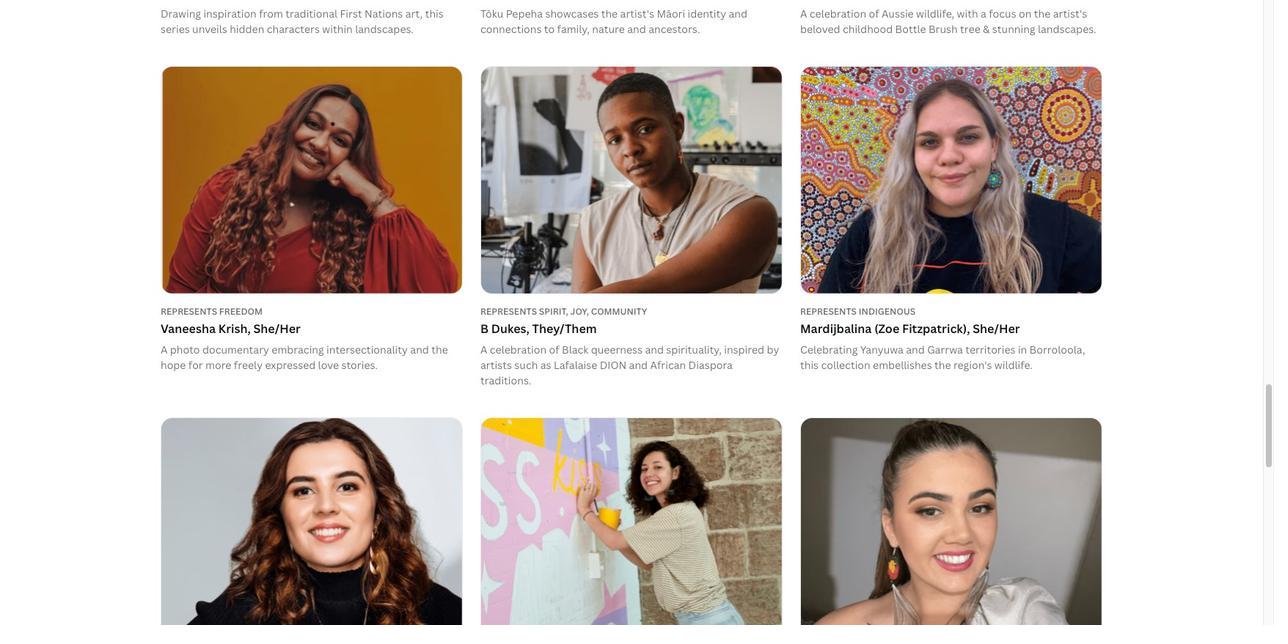 Task type: locate. For each thing, give the bounding box(es) containing it.
a up hope
[[161, 343, 168, 357]]

and
[[729, 6, 748, 20], [628, 22, 647, 36], [411, 343, 429, 357], [645, 343, 664, 357], [907, 343, 925, 357], [629, 358, 648, 372]]

1 represents from the left
[[161, 305, 217, 318]]

inspired
[[725, 343, 765, 357]]

0 horizontal spatial celebration
[[490, 343, 547, 357]]

tōku pepeha showcases the artist's māori identity and connections to family, nature and ancestors. link
[[481, 0, 783, 48]]

landscapes. inside the a celebration of aussie wildlife, with a focus on the artist's beloved childhood bottle brush tree & stunning landscapes.
[[1039, 22, 1097, 36]]

the up the nature
[[602, 6, 618, 20]]

she/her
[[254, 321, 301, 337], [973, 321, 1021, 337]]

represents indigenous mardijbalina (zoe fitzpatrick), she/her
[[801, 305, 1021, 337]]

stories.
[[342, 358, 378, 372]]

bottle
[[896, 22, 927, 36]]

1 horizontal spatial artist's
[[1054, 6, 1088, 20]]

&
[[984, 22, 991, 36]]

aussie
[[882, 6, 914, 20]]

lafalaise
[[554, 358, 598, 372]]

a for b
[[481, 343, 488, 357]]

love
[[318, 358, 339, 372]]

hidden
[[230, 22, 264, 36]]

photo
[[170, 343, 200, 357]]

a celebration of aussie wildlife, with a focus on the artist's beloved childhood bottle brush tree & stunning landscapes.
[[801, 6, 1097, 36]]

of for aussie
[[869, 6, 880, 20]]

art,
[[406, 6, 423, 20]]

the down garrwa
[[935, 358, 952, 372]]

collection
[[822, 358, 871, 372]]

celebration inside the a celebration of aussie wildlife, with a focus on the artist's beloved childhood bottle brush tree & stunning landscapes.
[[810, 6, 867, 20]]

region's
[[954, 358, 993, 372]]

artist's inside the a celebration of aussie wildlife, with a focus on the artist's beloved childhood bottle brush tree & stunning landscapes.
[[1054, 6, 1088, 20]]

and inside the 'a photo documentary embracing intersectionality and the hope for more freely expressed love stories.'
[[411, 343, 429, 357]]

childhood
[[843, 22, 893, 36]]

a up artists at the bottom left of the page
[[481, 343, 488, 357]]

represents for vaneesha krish, she/her
[[161, 305, 217, 318]]

from
[[259, 6, 283, 20]]

celebration for beloved
[[810, 6, 867, 20]]

the inside celebrating yanyuwa and garrwa territories in borroloola, this collection embellishes the region's wildlife.
[[935, 358, 952, 372]]

series
[[161, 22, 190, 36]]

tōku
[[481, 6, 504, 20]]

joy,
[[571, 305, 589, 318]]

of for black
[[549, 343, 560, 357]]

represents
[[161, 305, 217, 318], [481, 305, 537, 318], [801, 305, 857, 318]]

2 horizontal spatial represents
[[801, 305, 857, 318]]

characters
[[267, 22, 320, 36]]

the right the intersectionality
[[432, 343, 448, 357]]

this
[[425, 6, 444, 20], [801, 358, 819, 372]]

0 horizontal spatial artist's
[[621, 6, 655, 20]]

wildlife.
[[995, 358, 1033, 372]]

artist's
[[621, 6, 655, 20], [1054, 6, 1088, 20]]

drawing inspiration from traditional first nations art, this series unveils hidden characters within landscapes. link
[[161, 0, 463, 48]]

she/her inside represents freedom vaneesha krish, she/her
[[254, 321, 301, 337]]

(zoe
[[875, 321, 900, 337]]

celebration up such
[[490, 343, 547, 357]]

2 artist's from the left
[[1054, 6, 1088, 20]]

the inside the a celebration of aussie wildlife, with a focus on the artist's beloved childhood bottle brush tree & stunning landscapes.
[[1035, 6, 1051, 20]]

this right art,
[[425, 6, 444, 20]]

1 vertical spatial celebration
[[490, 343, 547, 357]]

dion
[[600, 358, 627, 372]]

drawing
[[161, 6, 201, 20]]

2 she/her from the left
[[973, 321, 1021, 337]]

diaspora
[[689, 358, 733, 372]]

of up as
[[549, 343, 560, 357]]

0 horizontal spatial landscapes.
[[355, 22, 414, 36]]

she/her up territories
[[973, 321, 1021, 337]]

represents up vaneesha
[[161, 305, 217, 318]]

0 vertical spatial this
[[425, 6, 444, 20]]

a
[[801, 6, 808, 20], [161, 343, 168, 357], [481, 343, 488, 357]]

to
[[545, 22, 555, 36]]

tōku pepeha showcases the artist's māori identity and connections to family, nature and ancestors.
[[481, 6, 748, 36]]

a up beloved at the top right of the page
[[801, 6, 808, 20]]

0 vertical spatial celebration
[[810, 6, 867, 20]]

of inside a celebration of black queerness and spirituality, inspired by artists such as lafalaise dion and african diaspora traditions.
[[549, 343, 560, 357]]

mardijbalina
[[801, 321, 872, 337]]

dukes,
[[492, 321, 530, 337]]

the right on
[[1035, 6, 1051, 20]]

by
[[767, 343, 780, 357]]

1 horizontal spatial celebration
[[810, 6, 867, 20]]

embracing
[[272, 343, 324, 357]]

a photo documentary embracing intersectionality and the hope for more freely expressed love stories.
[[161, 343, 448, 372]]

2 landscapes. from the left
[[1039, 22, 1097, 36]]

landscapes. down nations
[[355, 22, 414, 36]]

connections
[[481, 22, 542, 36]]

0 horizontal spatial she/her
[[254, 321, 301, 337]]

krish,
[[219, 321, 251, 337]]

the
[[602, 6, 618, 20], [1035, 6, 1051, 20], [432, 343, 448, 357], [935, 358, 952, 372]]

this down celebrating
[[801, 358, 819, 372]]

nature
[[593, 22, 625, 36]]

of up 'childhood'
[[869, 6, 880, 20]]

she/her up embracing
[[254, 321, 301, 337]]

this inside drawing inspiration from traditional first nations art, this series unveils hidden characters within landscapes.
[[425, 6, 444, 20]]

0 vertical spatial of
[[869, 6, 880, 20]]

and up "african"
[[645, 343, 664, 357]]

represents inside represents freedom vaneesha krish, she/her
[[161, 305, 217, 318]]

artists
[[481, 358, 512, 372]]

a inside a celebration of black queerness and spirituality, inspired by artists such as lafalaise dion and african diaspora traditions.
[[481, 343, 488, 357]]

for
[[189, 358, 203, 372]]

documentary
[[203, 343, 269, 357]]

wildlife,
[[917, 6, 955, 20]]

intersectionality
[[327, 343, 408, 357]]

borroloola,
[[1030, 343, 1086, 357]]

and right dion
[[629, 358, 648, 372]]

1 horizontal spatial landscapes.
[[1039, 22, 1097, 36]]

a inside the 'a photo documentary embracing intersectionality and the hope for more freely expressed love stories.'
[[161, 343, 168, 357]]

such
[[515, 358, 538, 372]]

landscapes. right stunning
[[1039, 22, 1097, 36]]

2 represents from the left
[[481, 305, 537, 318]]

this for drawing inspiration from traditional first nations art, this series unveils hidden characters within landscapes.
[[425, 6, 444, 20]]

artist's up the nature
[[621, 6, 655, 20]]

this inside celebrating yanyuwa and garrwa territories in borroloola, this collection embellishes the region's wildlife.
[[801, 358, 819, 372]]

family,
[[558, 22, 590, 36]]

0 horizontal spatial of
[[549, 343, 560, 357]]

of inside the a celebration of aussie wildlife, with a focus on the artist's beloved childhood bottle brush tree & stunning landscapes.
[[869, 6, 880, 20]]

represents up mardijbalina
[[801, 305, 857, 318]]

represents inside represents indigenous mardijbalina (zoe fitzpatrick), she/her
[[801, 305, 857, 318]]

1 horizontal spatial she/her
[[973, 321, 1021, 337]]

of
[[869, 6, 880, 20], [549, 343, 560, 357]]

and right the intersectionality
[[411, 343, 429, 357]]

3 represents from the left
[[801, 305, 857, 318]]

traditional
[[286, 6, 338, 20]]

1 horizontal spatial this
[[801, 358, 819, 372]]

1 horizontal spatial of
[[869, 6, 880, 20]]

1 vertical spatial of
[[549, 343, 560, 357]]

and inside celebrating yanyuwa and garrwa territories in borroloola, this collection embellishes the region's wildlife.
[[907, 343, 925, 357]]

a inside the a celebration of aussie wildlife, with a focus on the artist's beloved childhood bottle brush tree & stunning landscapes.
[[801, 6, 808, 20]]

1 she/her from the left
[[254, 321, 301, 337]]

landscapes. inside drawing inspiration from traditional first nations art, this series unveils hidden characters within landscapes.
[[355, 22, 414, 36]]

1 artist's from the left
[[621, 6, 655, 20]]

and right identity
[[729, 6, 748, 20]]

african
[[651, 358, 686, 372]]

and up embellishes
[[907, 343, 925, 357]]

1 vertical spatial this
[[801, 358, 819, 372]]

celebration up beloved at the top right of the page
[[810, 6, 867, 20]]

fitzpatrick),
[[903, 321, 971, 337]]

0 horizontal spatial a
[[161, 343, 168, 357]]

identity
[[688, 6, 727, 20]]

1 horizontal spatial a
[[481, 343, 488, 357]]

0 horizontal spatial this
[[425, 6, 444, 20]]

b
[[481, 321, 489, 337]]

2 horizontal spatial a
[[801, 6, 808, 20]]

celebration
[[810, 6, 867, 20], [490, 343, 547, 357]]

community
[[591, 305, 648, 318]]

represents up dukes,
[[481, 305, 537, 318]]

0 horizontal spatial represents
[[161, 305, 217, 318]]

landscapes.
[[355, 22, 414, 36], [1039, 22, 1097, 36]]

hope
[[161, 358, 186, 372]]

artist's right on
[[1054, 6, 1088, 20]]

with
[[958, 6, 979, 20]]

represents inside represents spirit, joy, community b dukes, they/them
[[481, 305, 537, 318]]

1 landscapes. from the left
[[355, 22, 414, 36]]

celebration inside a celebration of black queerness and spirituality, inspired by artists such as lafalaise dion and african diaspora traditions.
[[490, 343, 547, 357]]

1 horizontal spatial represents
[[481, 305, 537, 318]]



Task type: vqa. For each thing, say whether or not it's contained in the screenshot.
Images
no



Task type: describe. For each thing, give the bounding box(es) containing it.
and right the nature
[[628, 22, 647, 36]]

represents spirit, joy, community b dukes, they/them
[[481, 305, 648, 337]]

inspiration
[[204, 6, 257, 20]]

queerness
[[591, 343, 643, 357]]

on
[[1020, 6, 1032, 20]]

ancestors.
[[649, 22, 700, 36]]

brush
[[929, 22, 958, 36]]

the inside the 'a photo documentary embracing intersectionality and the hope for more freely expressed love stories.'
[[432, 343, 448, 357]]

represents for mardijbalina (zoe fitzpatrick), she/her
[[801, 305, 857, 318]]

black
[[562, 343, 589, 357]]

first
[[340, 6, 362, 20]]

represents for b dukes, they/them
[[481, 305, 537, 318]]

drawing inspiration from traditional first nations art, this series unveils hidden characters within landscapes.
[[161, 6, 444, 36]]

artist's inside tōku pepeha showcases the artist's māori identity and connections to family, nature and ancestors.
[[621, 6, 655, 20]]

freely
[[234, 358, 263, 372]]

represents freedom vaneesha krish, she/her
[[161, 305, 301, 337]]

tree
[[961, 22, 981, 36]]

unveils
[[192, 22, 227, 36]]

territories
[[966, 343, 1016, 357]]

a for she/her
[[161, 343, 168, 357]]

beloved
[[801, 22, 841, 36]]

a celebration of black queerness and spirituality, inspired by artists such as lafalaise dion and african diaspora traditions.
[[481, 343, 780, 388]]

celebrating yanyuwa and garrwa territories in borroloola, this collection embellishes the region's wildlife.
[[801, 343, 1086, 372]]

celebration for as
[[490, 343, 547, 357]]

pepeha
[[506, 6, 543, 20]]

showcases
[[546, 6, 599, 20]]

a
[[981, 6, 987, 20]]

the inside tōku pepeha showcases the artist's māori identity and connections to family, nature and ancestors.
[[602, 6, 618, 20]]

freedom
[[219, 305, 263, 318]]

expressed
[[265, 358, 316, 372]]

she/her inside represents indigenous mardijbalina (zoe fitzpatrick), she/her
[[973, 321, 1021, 337]]

nations
[[365, 6, 403, 20]]

māori
[[657, 6, 686, 20]]

embellishes
[[874, 358, 933, 372]]

this for celebrating yanyuwa and garrwa territories in borroloola, this collection embellishes the region's wildlife.
[[801, 358, 819, 372]]

more
[[206, 358, 232, 372]]

focus
[[990, 6, 1017, 20]]

spirit,
[[539, 305, 569, 318]]

they/them
[[533, 321, 597, 337]]

vaneesha
[[161, 321, 216, 337]]

spirituality,
[[667, 343, 722, 357]]

garrwa
[[928, 343, 964, 357]]

indigenous
[[859, 305, 916, 318]]

a celebration of aussie wildlife, with a focus on the artist's beloved childhood bottle brush tree & stunning landscapes. link
[[801, 0, 1103, 48]]

traditions.
[[481, 374, 532, 388]]

yanyuwa
[[861, 343, 904, 357]]

as
[[541, 358, 552, 372]]

celebrating
[[801, 343, 858, 357]]

stunning
[[993, 22, 1036, 36]]

within
[[322, 22, 353, 36]]

in
[[1019, 343, 1028, 357]]



